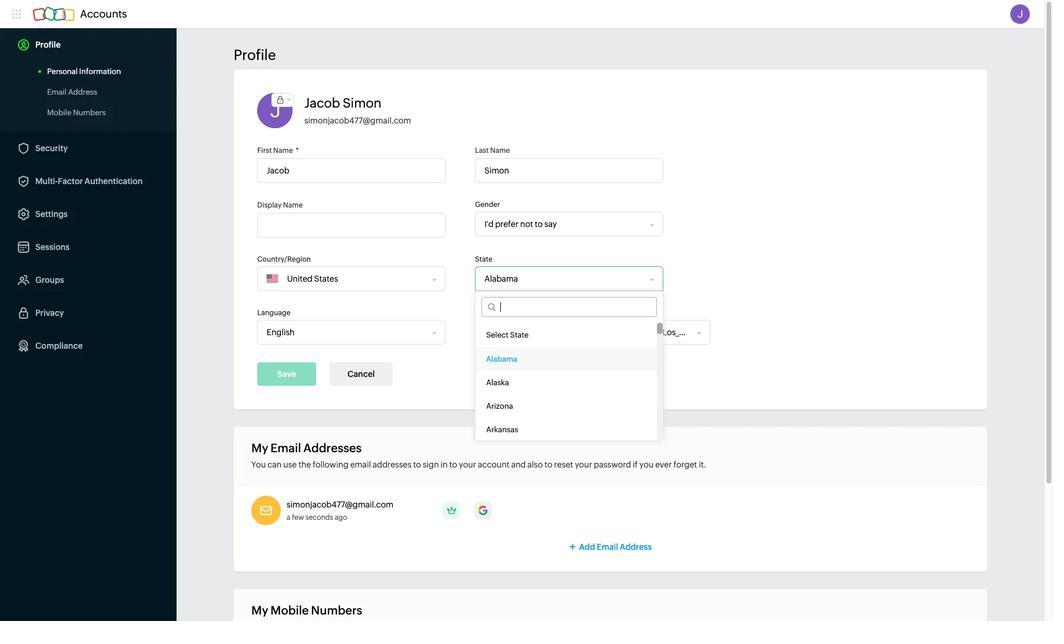 Task type: describe. For each thing, give the bounding box(es) containing it.
sessions
[[35, 243, 70, 252]]

jacob
[[304, 96, 340, 111]]

add
[[579, 543, 596, 552]]

0 vertical spatial address
[[68, 88, 97, 97]]

country/region
[[257, 256, 311, 264]]

jacob simon simonjacob477@gmail.com
[[304, 96, 411, 125]]

personal information
[[47, 67, 121, 76]]

alaska
[[486, 379, 509, 388]]

1 your from the left
[[459, 461, 476, 470]]

my email addresses you can use the following email addresses to sign in to your account and also to reset your password if you ever forget it.
[[251, 442, 706, 470]]

0 horizontal spatial numbers
[[73, 108, 106, 117]]

the
[[299, 461, 311, 470]]

display name
[[257, 201, 303, 210]]

account
[[478, 461, 510, 470]]

1 vertical spatial address
[[620, 543, 652, 552]]

0 horizontal spatial state
[[475, 256, 493, 264]]

first name *
[[257, 147, 299, 155]]

1 horizontal spatial profile
[[234, 47, 276, 63]]

privacy
[[35, 309, 64, 318]]

1 horizontal spatial mobile
[[271, 604, 309, 618]]

email
[[350, 461, 371, 470]]

name for last
[[490, 147, 510, 155]]

last name
[[475, 147, 510, 155]]

settings
[[35, 210, 68, 219]]

cancel button
[[330, 363, 393, 386]]

arizona
[[486, 402, 513, 411]]

information
[[79, 67, 121, 76]]

you
[[251, 461, 266, 470]]

add email address
[[579, 543, 652, 552]]

addresses
[[303, 442, 362, 455]]

simon
[[343, 96, 382, 111]]

personal
[[47, 67, 78, 76]]

cancel
[[348, 370, 375, 379]]

simonjacob477@gmail.com a few seconds ago
[[287, 501, 394, 522]]

if
[[633, 461, 638, 470]]

1 vertical spatial state
[[510, 331, 529, 340]]

mobile numbers
[[47, 108, 106, 117]]

multi-factor authentication
[[35, 177, 143, 186]]

*
[[296, 147, 299, 155]]

gender
[[475, 201, 500, 209]]

my for my mobile numbers
[[251, 604, 268, 618]]

2 to from the left
[[450, 461, 457, 470]]

and
[[511, 461, 526, 470]]

multi-
[[35, 177, 58, 186]]

password
[[594, 461, 631, 470]]

seconds
[[306, 514, 333, 522]]



Task type: locate. For each thing, give the bounding box(es) containing it.
0 vertical spatial my
[[251, 442, 268, 455]]

your right in
[[459, 461, 476, 470]]

your
[[459, 461, 476, 470], [575, 461, 592, 470]]

name for display
[[283, 201, 303, 210]]

can
[[268, 461, 282, 470]]

email down personal
[[47, 88, 67, 97]]

name right display
[[283, 201, 303, 210]]

0 horizontal spatial email
[[47, 88, 67, 97]]

1 horizontal spatial numbers
[[311, 604, 363, 618]]

state up the time
[[475, 256, 493, 264]]

it.
[[699, 461, 706, 470]]

email address
[[47, 88, 97, 97]]

Search... field
[[496, 298, 657, 317]]

ago
[[335, 514, 347, 522]]

1 my from the top
[[251, 442, 268, 455]]

to
[[413, 461, 421, 470], [450, 461, 457, 470], [545, 461, 553, 470]]

use
[[283, 461, 297, 470]]

alabama
[[486, 355, 518, 364]]

last
[[475, 147, 489, 155]]

email for add
[[597, 543, 618, 552]]

email inside "my email addresses you can use the following email addresses to sign in to your account and also to reset your password if you ever forget it."
[[271, 442, 301, 455]]

to left sign
[[413, 461, 421, 470]]

0 horizontal spatial mobile
[[47, 108, 71, 117]]

simonjacob477@gmail.com
[[304, 116, 411, 125], [287, 501, 394, 510]]

None text field
[[475, 158, 664, 183], [257, 213, 446, 238], [475, 158, 664, 183], [257, 213, 446, 238]]

0 vertical spatial email
[[47, 88, 67, 97]]

factor
[[58, 177, 83, 186]]

1 horizontal spatial your
[[575, 461, 592, 470]]

mobile
[[47, 108, 71, 117], [271, 604, 309, 618]]

forget
[[674, 461, 697, 470]]

numbers
[[73, 108, 106, 117], [311, 604, 363, 618]]

profile
[[35, 40, 61, 49], [234, 47, 276, 63]]

name for first
[[273, 147, 293, 155]]

mprivacy image
[[272, 94, 289, 107]]

profile up mprivacy 'icon'
[[234, 47, 276, 63]]

display
[[257, 201, 282, 210]]

arkansas
[[486, 426, 518, 435]]

0 vertical spatial numbers
[[73, 108, 106, 117]]

0 vertical spatial simonjacob477@gmail.com
[[304, 116, 411, 125]]

1 vertical spatial mobile
[[271, 604, 309, 618]]

reset
[[554, 461, 574, 470]]

time zone
[[475, 309, 509, 317]]

1 vertical spatial numbers
[[311, 604, 363, 618]]

None text field
[[257, 158, 446, 183]]

0 horizontal spatial address
[[68, 88, 97, 97]]

1 horizontal spatial address
[[620, 543, 652, 552]]

2 vertical spatial email
[[597, 543, 618, 552]]

state
[[475, 256, 493, 264], [510, 331, 529, 340]]

select
[[486, 331, 509, 340]]

None field
[[476, 213, 651, 236], [278, 267, 428, 291], [476, 267, 651, 291], [258, 321, 433, 345], [476, 321, 698, 345], [476, 213, 651, 236], [278, 267, 428, 291], [476, 267, 651, 291], [258, 321, 433, 345], [476, 321, 698, 345]]

1 horizontal spatial email
[[271, 442, 301, 455]]

address down 'personal information'
[[68, 88, 97, 97]]

address right add
[[620, 543, 652, 552]]

name right last
[[490, 147, 510, 155]]

primary image
[[443, 502, 461, 520]]

state right select
[[510, 331, 529, 340]]

1 to from the left
[[413, 461, 421, 470]]

groups
[[35, 276, 64, 285]]

my inside "my email addresses you can use the following email addresses to sign in to your account and also to reset your password if you ever forget it."
[[251, 442, 268, 455]]

save button
[[257, 363, 316, 386]]

my
[[251, 442, 268, 455], [251, 604, 268, 618]]

first
[[257, 147, 272, 155]]

0 horizontal spatial to
[[413, 461, 421, 470]]

to right also
[[545, 461, 553, 470]]

authentication
[[85, 177, 143, 186]]

email up use
[[271, 442, 301, 455]]

2 your from the left
[[575, 461, 592, 470]]

name left *
[[273, 147, 293, 155]]

email
[[47, 88, 67, 97], [271, 442, 301, 455], [597, 543, 618, 552]]

0 horizontal spatial profile
[[35, 40, 61, 49]]

select state
[[486, 331, 529, 340]]

also
[[528, 461, 543, 470]]

few
[[292, 514, 304, 522]]

you
[[640, 461, 654, 470]]

following
[[313, 461, 349, 470]]

language
[[257, 309, 291, 317]]

0 horizontal spatial your
[[459, 461, 476, 470]]

name
[[273, 147, 293, 155], [490, 147, 510, 155], [283, 201, 303, 210]]

2 my from the top
[[251, 604, 268, 618]]

3 to from the left
[[545, 461, 553, 470]]

ever
[[656, 461, 672, 470]]

1 horizontal spatial state
[[510, 331, 529, 340]]

simonjacob477@gmail.com up ago
[[287, 501, 394, 510]]

addresses
[[373, 461, 412, 470]]

accounts
[[80, 8, 127, 20]]

1 vertical spatial my
[[251, 604, 268, 618]]

1 horizontal spatial to
[[450, 461, 457, 470]]

2 horizontal spatial email
[[597, 543, 618, 552]]

1 vertical spatial email
[[271, 442, 301, 455]]

save
[[277, 370, 296, 379]]

time
[[475, 309, 492, 317]]

1 vertical spatial simonjacob477@gmail.com
[[287, 501, 394, 510]]

a
[[287, 514, 291, 522]]

compliance
[[35, 342, 83, 351]]

simonjacob477@gmail.com down "simon"
[[304, 116, 411, 125]]

2 horizontal spatial to
[[545, 461, 553, 470]]

to right in
[[450, 461, 457, 470]]

security
[[35, 144, 68, 153]]

zone
[[493, 309, 509, 317]]

your right reset
[[575, 461, 592, 470]]

address
[[68, 88, 97, 97], [620, 543, 652, 552]]

profile up personal
[[35, 40, 61, 49]]

in
[[441, 461, 448, 470]]

0 vertical spatial mobile
[[47, 108, 71, 117]]

my mobile numbers
[[251, 604, 363, 618]]

email right add
[[597, 543, 618, 552]]

0 vertical spatial state
[[475, 256, 493, 264]]

email for my
[[271, 442, 301, 455]]

my for my email addresses you can use the following email addresses to sign in to your account and also to reset your password if you ever forget it.
[[251, 442, 268, 455]]

sign
[[423, 461, 439, 470]]



Task type: vqa. For each thing, say whether or not it's contained in the screenshot.
the right Email
yes



